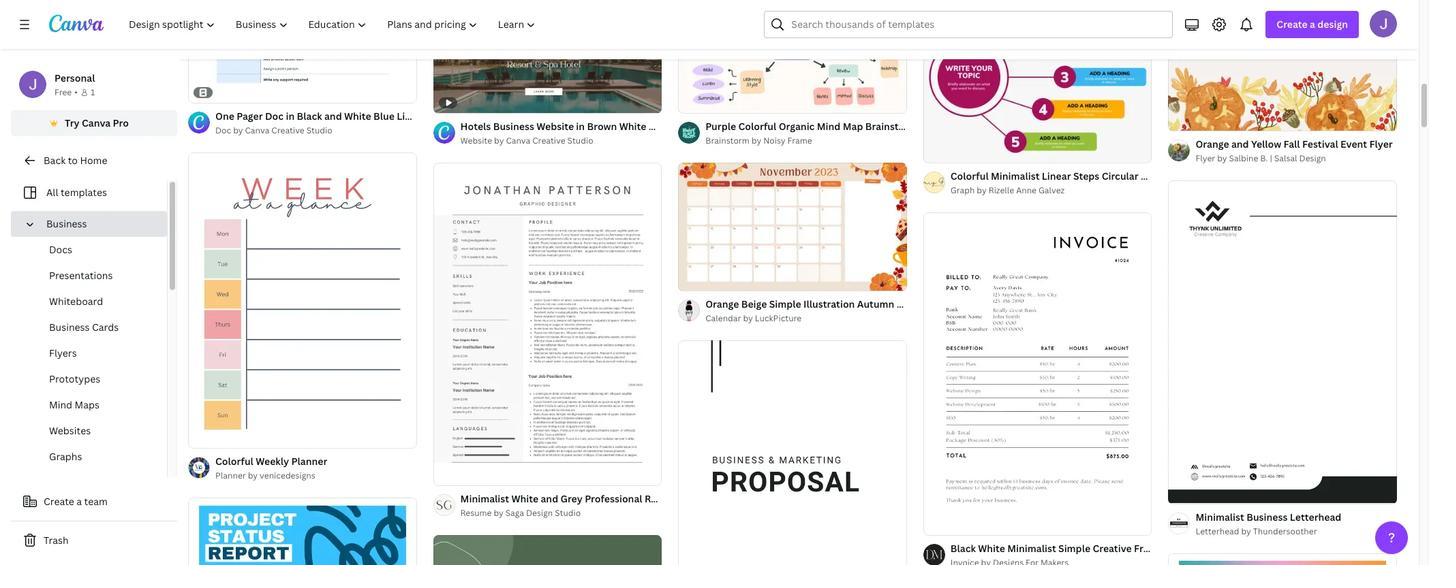 Task type: vqa. For each thing, say whether or not it's contained in the screenshot.
White inside the Hotels Business Website in Brown White Modern Elegance Style Website by Canva Creative Studio
yes



Task type: locate. For each thing, give the bounding box(es) containing it.
mind inside 'link'
[[49, 399, 72, 412]]

2 horizontal spatial colorful
[[951, 170, 989, 182]]

top level navigation element
[[120, 11, 548, 38]]

1 horizontal spatial style
[[732, 120, 755, 133]]

create a team
[[44, 496, 108, 509]]

0 vertical spatial flyer
[[1370, 138, 1393, 151]]

purple colorful organic mind map brainstorm link
[[706, 119, 918, 134]]

create left design
[[1277, 18, 1308, 31]]

0 horizontal spatial colorful
[[215, 456, 254, 469]]

classic
[[446, 110, 478, 123]]

1 horizontal spatial and
[[541, 493, 558, 506]]

orange inside 'orange and yellow fall festival event flyer flyer by salbine b. | salsal design'
[[1196, 138, 1230, 151]]

a for team
[[77, 496, 82, 509]]

by inside "hotels business website in brown white modern elegance style website by canva creative studio"
[[494, 135, 504, 146]]

1 horizontal spatial a
[[1310, 18, 1316, 31]]

calendar
[[1049, 298, 1091, 311], [706, 313, 741, 324]]

0 vertical spatial planner
[[291, 456, 327, 469]]

0 horizontal spatial creative
[[272, 125, 305, 136]]

orange beige simple illustration autumn nature november 2023 monthly calendar link
[[706, 297, 1091, 312]]

calendar right monthly
[[1049, 298, 1091, 311]]

presentations link
[[22, 263, 167, 289]]

1 horizontal spatial planner
[[291, 456, 327, 469]]

website up website by canva creative studio link
[[537, 120, 574, 133]]

fall
[[1284, 138, 1301, 151]]

frame
[[788, 135, 812, 147]]

by inside colorful weekly planner planner by venicedesigns
[[248, 471, 258, 482]]

0 vertical spatial mind
[[817, 120, 841, 133]]

hotels
[[461, 120, 491, 133]]

0 horizontal spatial letterhead
[[1196, 526, 1240, 538]]

a
[[1310, 18, 1316, 31], [77, 496, 82, 509]]

0 horizontal spatial create
[[44, 496, 74, 509]]

1 vertical spatial letterhead
[[1196, 526, 1240, 538]]

black white minimalist simple creative freelancer invoice
[[951, 543, 1220, 556]]

professional inside one pager doc in black and white blue light blue classic professional style doc by canva creative studio
[[481, 110, 538, 123]]

orange and yellow fall festival event flyer image
[[1169, 0, 1398, 131]]

0 vertical spatial create
[[1277, 18, 1308, 31]]

and up resume by saga design studio link
[[541, 493, 558, 506]]

white
[[344, 110, 371, 123], [619, 120, 647, 133], [512, 493, 539, 506], [978, 543, 1006, 556]]

1 vertical spatial professional
[[585, 493, 643, 506]]

business cards
[[49, 321, 119, 334]]

flyer left salbine
[[1196, 153, 1216, 164]]

0 horizontal spatial canva
[[82, 117, 111, 130]]

style
[[541, 110, 564, 123], [732, 120, 755, 133]]

create a design button
[[1266, 11, 1359, 38]]

style up website by canva creative studio link
[[541, 110, 564, 123]]

studio
[[307, 125, 332, 136], [568, 135, 593, 146], [555, 508, 581, 520]]

2 vertical spatial colorful
[[215, 456, 254, 469]]

circular
[[1102, 170, 1139, 182]]

creative inside one pager doc in black and white blue light blue classic professional style doc by canva creative studio
[[272, 125, 305, 136]]

canva
[[82, 117, 111, 130], [245, 125, 270, 136], [506, 135, 531, 146]]

colorful minimalist linear steps circular diagram link
[[951, 169, 1180, 184]]

black inside one pager doc in black and white blue light blue classic professional style doc by canva creative studio
[[297, 110, 322, 123]]

2023
[[982, 298, 1005, 311]]

by
[[233, 125, 243, 136], [494, 135, 504, 146], [752, 135, 762, 147], [1218, 153, 1228, 164], [977, 185, 987, 196], [743, 313, 753, 324], [248, 471, 258, 482], [494, 508, 504, 520], [1242, 526, 1252, 538]]

minimalist inside minimalist white and grey professional resume resume by saga design studio
[[461, 493, 509, 506]]

professional right grey
[[585, 493, 643, 506]]

1 horizontal spatial resume
[[645, 493, 682, 506]]

create left team
[[44, 496, 74, 509]]

try
[[65, 117, 80, 130]]

simple inside orange beige simple illustration autumn nature november 2023 monthly calendar calendar by luckpicture
[[770, 298, 802, 311]]

1 horizontal spatial orange
[[1196, 138, 1230, 151]]

1 horizontal spatial black
[[951, 543, 976, 556]]

planner up venicedesigns
[[291, 456, 327, 469]]

hotels business website in brown white modern elegance style link
[[461, 119, 755, 134]]

black
[[297, 110, 322, 123], [951, 543, 976, 556]]

in inside one pager doc in black and white blue light blue classic professional style doc by canva creative studio
[[286, 110, 295, 123]]

orange and yellow fall festival event flyer flyer by salbine b. | salsal design
[[1196, 138, 1393, 164]]

0 vertical spatial black
[[297, 110, 322, 123]]

monthly
[[1007, 298, 1046, 311]]

resume
[[645, 493, 682, 506], [461, 508, 492, 520]]

design down festival
[[1300, 153, 1327, 164]]

2 horizontal spatial canva
[[506, 135, 531, 146]]

0 vertical spatial a
[[1310, 18, 1316, 31]]

style inside one pager doc in black and white blue light blue classic professional style doc by canva creative studio
[[541, 110, 564, 123]]

light
[[397, 110, 420, 123]]

1 vertical spatial planner
[[215, 471, 246, 482]]

websites link
[[22, 419, 167, 444]]

professional
[[481, 110, 538, 123], [585, 493, 643, 506]]

in left brown in the top of the page
[[576, 120, 585, 133]]

minimalist business letterhead image
[[1169, 181, 1398, 504]]

event
[[1341, 138, 1368, 151]]

colorful weekly planner image
[[188, 153, 417, 449]]

colorful inside colorful weekly planner planner by venicedesigns
[[215, 456, 254, 469]]

style right elegance
[[732, 120, 755, 133]]

a left design
[[1310, 18, 1316, 31]]

colorful up noisy on the top right of the page
[[739, 120, 777, 133]]

0 vertical spatial resume
[[645, 493, 682, 506]]

try canva pro
[[65, 117, 129, 130]]

1 horizontal spatial mind
[[817, 120, 841, 133]]

flyer right event
[[1370, 138, 1393, 151]]

maps
[[75, 399, 99, 412]]

letterhead up invoice
[[1196, 526, 1240, 538]]

1 horizontal spatial doc
[[265, 110, 284, 123]]

freelancer
[[1134, 543, 1184, 556]]

1 vertical spatial a
[[77, 496, 82, 509]]

in inside "hotels business website in brown white modern elegance style website by canva creative studio"
[[576, 120, 585, 133]]

professional right classic
[[481, 110, 538, 123]]

0 horizontal spatial brainstorm
[[706, 135, 750, 147]]

anne
[[1017, 185, 1037, 196]]

None search field
[[764, 11, 1174, 38]]

and inside minimalist white and grey professional resume resume by saga design studio
[[541, 493, 558, 506]]

1 vertical spatial create
[[44, 496, 74, 509]]

back to home link
[[11, 147, 177, 175]]

letterhead up thundersoother
[[1290, 511, 1342, 524]]

0 horizontal spatial a
[[77, 496, 82, 509]]

0 horizontal spatial professional
[[481, 110, 538, 123]]

brainstorm down purple
[[706, 135, 750, 147]]

0 vertical spatial and
[[324, 110, 342, 123]]

presentations
[[49, 269, 113, 282]]

canva inside "hotels business website in brown white modern elegance style website by canva creative studio"
[[506, 135, 531, 146]]

colorful weekly planner link
[[215, 455, 327, 470]]

festival
[[1303, 138, 1339, 151]]

1 horizontal spatial calendar
[[1049, 298, 1091, 311]]

orange inside orange beige simple illustration autumn nature november 2023 monthly calendar calendar by luckpicture
[[706, 298, 739, 311]]

to
[[68, 154, 78, 167]]

1 vertical spatial and
[[1232, 138, 1249, 151]]

1 horizontal spatial canva
[[245, 125, 270, 136]]

0 vertical spatial brainstorm
[[866, 120, 918, 133]]

blue left light at the left top
[[374, 110, 395, 123]]

colorful left weekly
[[215, 456, 254, 469]]

black white minimalist simple creative freelancer invoice image
[[924, 213, 1152, 536]]

0 horizontal spatial black
[[297, 110, 322, 123]]

0 horizontal spatial mind
[[49, 399, 72, 412]]

brainstorm right map
[[866, 120, 918, 133]]

2 blue from the left
[[423, 110, 444, 123]]

by inside one pager doc in black and white blue light blue classic professional style doc by canva creative studio
[[233, 125, 243, 136]]

1 horizontal spatial design
[[1300, 153, 1327, 164]]

studio inside minimalist white and grey professional resume resume by saga design studio
[[555, 508, 581, 520]]

create inside dropdown button
[[1277, 18, 1308, 31]]

1 vertical spatial orange
[[706, 298, 739, 311]]

one
[[215, 110, 234, 123]]

design
[[1300, 153, 1327, 164], [526, 508, 553, 520]]

by inside minimalist business letterhead letterhead by thundersoother
[[1242, 526, 1252, 538]]

1 vertical spatial website
[[461, 135, 492, 146]]

mind left maps
[[49, 399, 72, 412]]

orange for orange beige simple illustration autumn nature november 2023 monthly calendar
[[706, 298, 739, 311]]

prototypes
[[49, 373, 100, 386]]

organic
[[779, 120, 815, 133]]

0 horizontal spatial in
[[286, 110, 295, 123]]

by inside purple colorful organic mind map brainstorm brainstorm by noisy frame
[[752, 135, 762, 147]]

mind left map
[[817, 120, 841, 133]]

back
[[44, 154, 66, 167]]

0 horizontal spatial flyer
[[1196, 153, 1216, 164]]

0 vertical spatial website
[[537, 120, 574, 133]]

1 horizontal spatial in
[[576, 120, 585, 133]]

0 horizontal spatial simple
[[770, 298, 802, 311]]

orange and yellow fall festival event flyer link
[[1196, 137, 1393, 152]]

calendar left luckpicture
[[706, 313, 741, 324]]

noisy
[[764, 135, 786, 147]]

colorful up graph
[[951, 170, 989, 182]]

research brief doc in orange teal pink soft pastels style image
[[1169, 554, 1398, 566]]

1 vertical spatial flyer
[[1196, 153, 1216, 164]]

0 vertical spatial professional
[[481, 110, 538, 123]]

1 vertical spatial colorful
[[951, 170, 989, 182]]

1 horizontal spatial colorful
[[739, 120, 777, 133]]

venicedesigns
[[260, 471, 315, 482]]

0 horizontal spatial doc
[[215, 125, 231, 136]]

doc down one
[[215, 125, 231, 136]]

1 vertical spatial design
[[526, 508, 553, 520]]

1 horizontal spatial brainstorm
[[866, 120, 918, 133]]

0 horizontal spatial blue
[[374, 110, 395, 123]]

flyer
[[1370, 138, 1393, 151], [1196, 153, 1216, 164]]

1 horizontal spatial professional
[[585, 493, 643, 506]]

design inside 'orange and yellow fall festival event flyer flyer by salbine b. | salsal design'
[[1300, 153, 1327, 164]]

orange for orange and yellow fall festival event flyer
[[1196, 138, 1230, 151]]

in up doc by canva creative studio link
[[286, 110, 295, 123]]

and up salbine
[[1232, 138, 1249, 151]]

yellow
[[1252, 138, 1282, 151]]

invoice
[[1186, 543, 1220, 556]]

jacob simon image
[[1370, 10, 1398, 37]]

and up doc by canva creative studio link
[[324, 110, 342, 123]]

0 vertical spatial simple
[[770, 298, 802, 311]]

0 vertical spatial orange
[[1196, 138, 1230, 151]]

0 vertical spatial colorful
[[739, 120, 777, 133]]

by inside minimalist white and grey professional resume resume by saga design studio
[[494, 508, 504, 520]]

1
[[91, 87, 95, 98]]

orange
[[1196, 138, 1230, 151], [706, 298, 739, 311]]

docs
[[49, 243, 72, 256]]

websites
[[49, 425, 91, 438]]

2 vertical spatial and
[[541, 493, 558, 506]]

rizelle
[[989, 185, 1015, 196]]

doc right pager
[[265, 110, 284, 123]]

minimalist inside minimalist business letterhead letterhead by thundersoother
[[1196, 511, 1245, 524]]

a inside create a design dropdown button
[[1310, 18, 1316, 31]]

business up letterhead by thundersoother link
[[1247, 511, 1288, 524]]

flyers link
[[22, 341, 167, 367]]

all templates
[[46, 186, 107, 199]]

2 horizontal spatial and
[[1232, 138, 1249, 151]]

a inside create a team button
[[77, 496, 82, 509]]

by inside 'orange and yellow fall festival event flyer flyer by salbine b. | salsal design'
[[1218, 153, 1228, 164]]

minimalist
[[991, 170, 1040, 182], [461, 493, 509, 506], [1196, 511, 1245, 524], [1008, 543, 1057, 556]]

design right saga
[[526, 508, 553, 520]]

resume by saga design studio link
[[461, 508, 662, 521]]

1 vertical spatial mind
[[49, 399, 72, 412]]

1 horizontal spatial creative
[[533, 135, 566, 146]]

1 vertical spatial black
[[951, 543, 976, 556]]

0 vertical spatial design
[[1300, 153, 1327, 164]]

orange up salbine
[[1196, 138, 1230, 151]]

0 horizontal spatial design
[[526, 508, 553, 520]]

1 vertical spatial calendar
[[706, 313, 741, 324]]

website by canva creative studio link
[[461, 134, 662, 148]]

0 horizontal spatial style
[[541, 110, 564, 123]]

1 horizontal spatial letterhead
[[1290, 511, 1342, 524]]

0 horizontal spatial and
[[324, 110, 342, 123]]

0 horizontal spatial resume
[[461, 508, 492, 520]]

creative
[[272, 125, 305, 136], [533, 135, 566, 146], [1093, 543, 1132, 556]]

1 horizontal spatial simple
[[1059, 543, 1091, 556]]

blue right light at the left top
[[423, 110, 444, 123]]

colorful inside colorful minimalist linear steps circular diagram graph by rizelle anne galvez
[[951, 170, 989, 182]]

•
[[74, 87, 78, 98]]

0 horizontal spatial orange
[[706, 298, 739, 311]]

colorful minimalist linear steps circular diagram image
[[924, 0, 1152, 163]]

a left team
[[77, 496, 82, 509]]

create inside button
[[44, 496, 74, 509]]

website down "hotels" at the top left
[[461, 135, 492, 146]]

and inside 'orange and yellow fall festival event flyer flyer by salbine b. | salsal design'
[[1232, 138, 1249, 151]]

business right "hotels" at the top left
[[493, 120, 534, 133]]

create
[[1277, 18, 1308, 31], [44, 496, 74, 509]]

planner down colorful weekly planner link
[[215, 471, 246, 482]]

0 horizontal spatial planner
[[215, 471, 246, 482]]

black white minimalist simple creative freelancer invoice link
[[951, 542, 1220, 557]]

1 vertical spatial resume
[[461, 508, 492, 520]]

1 horizontal spatial blue
[[423, 110, 444, 123]]

0 vertical spatial doc
[[265, 110, 284, 123]]

1 horizontal spatial create
[[1277, 18, 1308, 31]]

planner
[[291, 456, 327, 469], [215, 471, 246, 482]]

orange left the beige
[[706, 298, 739, 311]]

whiteboard
[[49, 295, 103, 308]]

1 horizontal spatial flyer
[[1370, 138, 1393, 151]]

doc
[[265, 110, 284, 123], [215, 125, 231, 136]]

letterhead
[[1290, 511, 1342, 524], [1196, 526, 1240, 538]]

white inside one pager doc in black and white blue light blue classic professional style doc by canva creative studio
[[344, 110, 371, 123]]

a for design
[[1310, 18, 1316, 31]]

simple
[[770, 298, 802, 311], [1059, 543, 1091, 556]]

and inside one pager doc in black and white blue light blue classic professional style doc by canva creative studio
[[324, 110, 342, 123]]

website
[[537, 120, 574, 133], [461, 135, 492, 146]]



Task type: describe. For each thing, give the bounding box(es) containing it.
minimalist business & marketing sponsorship proposal image
[[678, 341, 907, 566]]

steps
[[1074, 170, 1100, 182]]

create a design
[[1277, 18, 1348, 31]]

flyers
[[49, 347, 77, 360]]

2 horizontal spatial creative
[[1093, 543, 1132, 556]]

minimalist white and grey professional resume link
[[461, 493, 682, 508]]

business cards link
[[22, 315, 167, 341]]

Search search field
[[792, 12, 1165, 37]]

colorful weekly planner planner by venicedesigns
[[215, 456, 327, 482]]

salsal
[[1275, 153, 1298, 164]]

minimalist business letterhead link
[[1196, 510, 1342, 525]]

try canva pro button
[[11, 110, 177, 136]]

mind maps
[[49, 399, 99, 412]]

minimalist inside colorful minimalist linear steps circular diagram graph by rizelle anne galvez
[[991, 170, 1040, 182]]

autumn
[[857, 298, 895, 311]]

1 horizontal spatial website
[[537, 120, 574, 133]]

professional inside minimalist white and grey professional resume resume by saga design studio
[[585, 493, 643, 506]]

brown
[[587, 120, 617, 133]]

calendar by luckpicture link
[[706, 312, 907, 326]]

luckpicture
[[755, 313, 802, 324]]

studio inside "hotels business website in brown white modern elegance style website by canva creative studio"
[[568, 135, 593, 146]]

trash link
[[11, 528, 177, 555]]

colorful for colorful minimalist linear steps circular diagram
[[951, 170, 989, 182]]

one pager doc in black and white blue light blue classic professional style doc by canva creative studio
[[215, 110, 564, 136]]

orange beige simple illustration autumn nature november 2023 monthly calendar image
[[678, 163, 907, 291]]

cards
[[92, 321, 119, 334]]

diagram
[[1141, 170, 1180, 182]]

business inside minimalist business letterhead letterhead by thundersoother
[[1247, 511, 1288, 524]]

graph by rizelle anne galvez link
[[951, 184, 1152, 197]]

personal
[[55, 72, 95, 85]]

colorful minimalist linear steps circular diagram graph by rizelle anne galvez
[[951, 170, 1180, 196]]

create for create a team
[[44, 496, 74, 509]]

pro
[[113, 117, 129, 130]]

free
[[55, 87, 72, 98]]

thundersoother
[[1254, 526, 1318, 538]]

design
[[1318, 18, 1348, 31]]

0 vertical spatial letterhead
[[1290, 511, 1342, 524]]

purple
[[706, 120, 736, 133]]

letterhead by thundersoother link
[[1196, 525, 1342, 539]]

project status report professional doc in dark blue light blue playful abstract style image
[[188, 499, 417, 566]]

weekly
[[256, 456, 289, 469]]

one pager doc in black and white blue light blue classic professional style image
[[188, 0, 417, 103]]

1 vertical spatial brainstorm
[[706, 135, 750, 147]]

business up flyers in the left bottom of the page
[[49, 321, 90, 334]]

business up docs
[[46, 217, 87, 230]]

create a team button
[[11, 489, 177, 516]]

colorful for colorful weekly planner
[[215, 456, 254, 469]]

creative inside "hotels business website in brown white modern elegance style website by canva creative studio"
[[533, 135, 566, 146]]

prototypes link
[[22, 367, 167, 393]]

0 horizontal spatial website
[[461, 135, 492, 146]]

1 vertical spatial doc
[[215, 125, 231, 136]]

galvez
[[1039, 185, 1065, 196]]

canva inside one pager doc in black and white blue light blue classic professional style doc by canva creative studio
[[245, 125, 270, 136]]

grey
[[561, 493, 583, 506]]

minimalist white and grey professional resume resume by saga design studio
[[461, 493, 682, 520]]

team
[[84, 496, 108, 509]]

b.
[[1261, 153, 1268, 164]]

1 blue from the left
[[374, 110, 395, 123]]

free •
[[55, 87, 78, 98]]

minimalist white and grey professional resume image
[[433, 163, 662, 486]]

map
[[843, 120, 863, 133]]

planner by venicedesigns link
[[215, 470, 327, 484]]

trash
[[44, 534, 69, 547]]

elegance
[[688, 120, 729, 133]]

1 vertical spatial simple
[[1059, 543, 1091, 556]]

in for brown
[[576, 120, 585, 133]]

white inside "hotels business website in brown white modern elegance style website by canva creative studio"
[[619, 120, 647, 133]]

nature
[[897, 298, 929, 311]]

all templates link
[[19, 180, 159, 206]]

graphs
[[49, 451, 82, 464]]

beige
[[742, 298, 767, 311]]

november
[[931, 298, 980, 311]]

saga
[[506, 508, 524, 520]]

colorful inside purple colorful organic mind map brainstorm brainstorm by noisy frame
[[739, 120, 777, 133]]

white inside minimalist white and grey professional resume resume by saga design studio
[[512, 493, 539, 506]]

mind maps link
[[22, 393, 167, 419]]

|
[[1270, 153, 1273, 164]]

flyer by salbine b. | salsal design link
[[1196, 152, 1393, 166]]

canva inside try canva pro button
[[82, 117, 111, 130]]

create for create a design
[[1277, 18, 1308, 31]]

pager
[[237, 110, 263, 123]]

linear
[[1042, 170, 1071, 182]]

0 vertical spatial calendar
[[1049, 298, 1091, 311]]

doc by canva creative studio link
[[215, 124, 417, 138]]

by inside orange beige simple illustration autumn nature november 2023 monthly calendar calendar by luckpicture
[[743, 313, 753, 324]]

style inside "hotels business website in brown white modern elegance style website by canva creative studio"
[[732, 120, 755, 133]]

in for black
[[286, 110, 295, 123]]

all
[[46, 186, 58, 199]]

0 horizontal spatial calendar
[[706, 313, 741, 324]]

studio inside one pager doc in black and white blue light blue classic professional style doc by canva creative studio
[[307, 125, 332, 136]]

purple colorful organic mind map brainstorm image
[[678, 0, 907, 113]]

docs link
[[22, 237, 167, 263]]

templates
[[61, 186, 107, 199]]

back to home
[[44, 154, 107, 167]]

by inside colorful minimalist linear steps circular diagram graph by rizelle anne galvez
[[977, 185, 987, 196]]

mind inside purple colorful organic mind map brainstorm brainstorm by noisy frame
[[817, 120, 841, 133]]

business inside "hotels business website in brown white modern elegance style website by canva creative studio"
[[493, 120, 534, 133]]

purple colorful organic mind map brainstorm brainstorm by noisy frame
[[706, 120, 918, 147]]

graph
[[951, 185, 975, 196]]

graphs link
[[22, 444, 167, 470]]

design inside minimalist white and grey professional resume resume by saga design studio
[[526, 508, 553, 520]]

hotels business website in brown white modern elegance style website by canva creative studio
[[461, 120, 755, 146]]

one pager doc in black and white blue light blue classic professional style link
[[215, 109, 564, 124]]

salbine
[[1230, 153, 1259, 164]]

orange beige simple illustration autumn nature november 2023 monthly calendar calendar by luckpicture
[[706, 298, 1091, 324]]

home
[[80, 154, 107, 167]]

whiteboard link
[[22, 289, 167, 315]]

modern
[[649, 120, 685, 133]]



